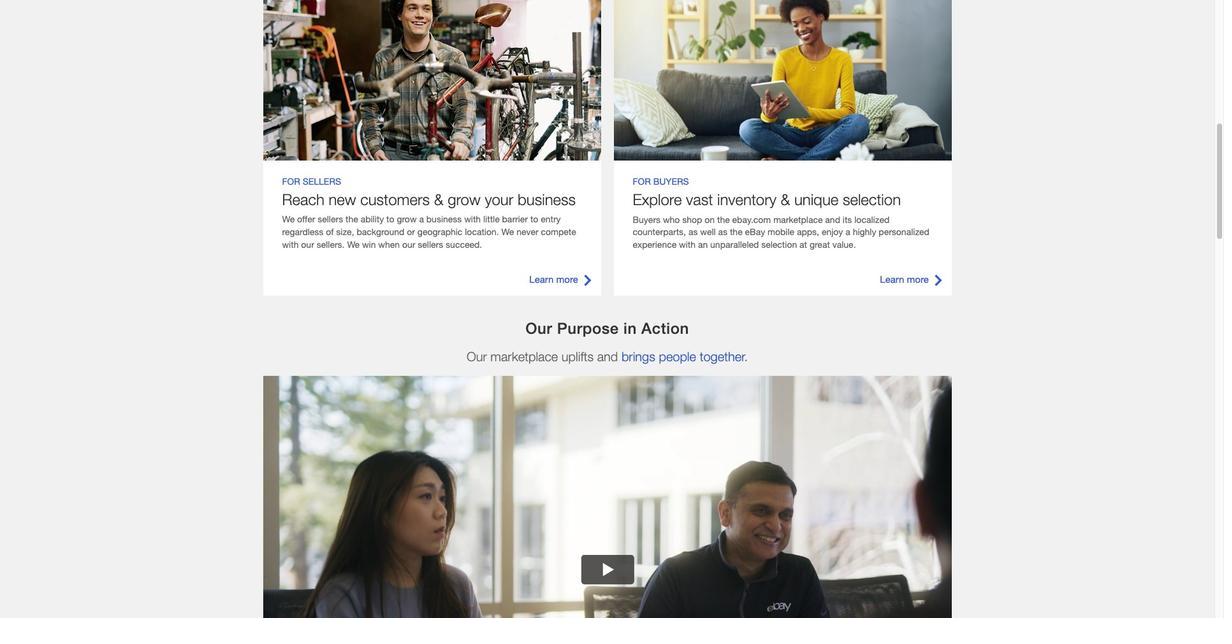 Task type: locate. For each thing, give the bounding box(es) containing it.
more for explore vast inventory & unique selection
[[907, 274, 929, 285]]

when
[[378, 239, 400, 250]]

brings
[[622, 349, 655, 364]]

more for reach new customers & grow your business
[[556, 274, 578, 285]]

marketplace left uplifts
[[491, 349, 558, 364]]

selection
[[843, 190, 901, 208], [762, 239, 797, 250]]

1 horizontal spatial for
[[633, 176, 651, 187]]

for up reach
[[282, 176, 300, 187]]

entry
[[541, 214, 561, 225]]

learn
[[529, 274, 554, 285], [880, 274, 905, 285]]

sellers
[[303, 176, 341, 187]]

we
[[282, 214, 295, 225], [502, 226, 514, 237], [347, 239, 360, 250]]

1 horizontal spatial our
[[526, 320, 553, 338]]

0 horizontal spatial business
[[426, 214, 462, 225]]

learn down personalized
[[880, 274, 905, 285]]

1 horizontal spatial to
[[530, 214, 538, 225]]

1 horizontal spatial learn
[[880, 274, 905, 285]]

uplifts
[[562, 349, 594, 364]]

business up entry
[[518, 190, 576, 208]]

learn down never
[[529, 274, 554, 285]]

1 vertical spatial and
[[597, 349, 618, 364]]

and up the enjoy
[[825, 214, 840, 225]]

1 horizontal spatial our
[[402, 239, 415, 250]]

our
[[526, 320, 553, 338], [467, 349, 487, 364]]

the inside for sellers reach new customers & grow your business we offer sellers the ability to grow a business with little barrier to entry regardless of size, background or geographic location. we never compete with our sellers. we win when our sellers succeed.
[[346, 214, 358, 225]]

2 horizontal spatial with
[[679, 239, 696, 250]]

1 horizontal spatial &
[[781, 190, 790, 208]]

& for customers
[[434, 190, 444, 208]]

0 horizontal spatial more
[[556, 274, 578, 285]]

with left an
[[679, 239, 696, 250]]

we left offer
[[282, 214, 295, 225]]

0 vertical spatial we
[[282, 214, 295, 225]]

personalized
[[879, 226, 930, 237]]

for inside for sellers reach new customers & grow your business we offer sellers the ability to grow a business with little barrier to entry regardless of size, background or geographic location. we never compete with our sellers. we win when our sellers succeed.
[[282, 176, 300, 187]]

geographic
[[418, 226, 463, 237]]

1 horizontal spatial and
[[825, 214, 840, 225]]

business
[[518, 190, 576, 208], [426, 214, 462, 225]]

& inside the for buyers explore vast inventory & unique selection buyers who shop on the ebay.com marketplace and its localized counterparts, as well as the ebay mobile apps, enjoy a highly personalized experience with an unparalleled selection at great value.
[[781, 190, 790, 208]]

marketplace
[[774, 214, 823, 225], [491, 349, 558, 364]]

our for our marketplace uplifts and brings people together .
[[467, 349, 487, 364]]

0 vertical spatial a
[[419, 214, 424, 225]]

shop
[[683, 214, 702, 225]]

1 horizontal spatial learn more
[[880, 274, 929, 285]]

2 horizontal spatial we
[[502, 226, 514, 237]]

together
[[700, 349, 745, 364]]

grow
[[448, 190, 481, 208], [397, 214, 417, 225]]

0 horizontal spatial sellers
[[318, 214, 343, 225]]

buyers up explore
[[653, 176, 689, 187]]

2 as from the left
[[718, 226, 728, 237]]

0 horizontal spatial as
[[689, 226, 698, 237]]

marketplace up apps,
[[774, 214, 823, 225]]

1 vertical spatial our
[[467, 349, 487, 364]]

2 & from the left
[[781, 190, 790, 208]]

for up explore
[[633, 176, 651, 187]]

1 learn more link from the left
[[529, 273, 591, 287]]

buyers
[[653, 176, 689, 187], [633, 214, 661, 225]]

1 vertical spatial sellers
[[418, 239, 443, 250]]

a up the geographic
[[419, 214, 424, 225]]

action
[[642, 320, 689, 338]]

learn more link down compete
[[529, 273, 591, 287]]

we down barrier
[[502, 226, 514, 237]]

1 horizontal spatial marketplace
[[774, 214, 823, 225]]

a down its
[[846, 226, 851, 237]]

a
[[419, 214, 424, 225], [846, 226, 851, 237]]

0 horizontal spatial &
[[434, 190, 444, 208]]

as down 'shop'
[[689, 226, 698, 237]]

vast
[[686, 190, 713, 208]]

0 vertical spatial our
[[526, 320, 553, 338]]

0 vertical spatial grow
[[448, 190, 481, 208]]

1 horizontal spatial more
[[907, 274, 929, 285]]

we down size,
[[347, 239, 360, 250]]

learn for selection
[[880, 274, 905, 285]]

to up background
[[386, 214, 394, 225]]

with
[[464, 214, 481, 225], [282, 239, 299, 250], [679, 239, 696, 250]]

1 vertical spatial marketplace
[[491, 349, 558, 364]]

compete
[[541, 226, 576, 237]]

learn more link
[[529, 273, 591, 287], [880, 273, 942, 287]]

sellers down the geographic
[[418, 239, 443, 250]]

&
[[434, 190, 444, 208], [781, 190, 790, 208]]

to up never
[[530, 214, 538, 225]]

sellers up of
[[318, 214, 343, 225]]

1 & from the left
[[434, 190, 444, 208]]

ebay
[[745, 226, 765, 237]]

for for explore vast inventory & unique selection
[[633, 176, 651, 187]]

1 horizontal spatial we
[[347, 239, 360, 250]]

for
[[282, 176, 300, 187], [633, 176, 651, 187]]

grow up or
[[397, 214, 417, 225]]

size,
[[336, 226, 354, 237]]

value.
[[833, 239, 856, 250]]

0 horizontal spatial learn more
[[529, 274, 578, 285]]

1 more from the left
[[556, 274, 578, 285]]

more down compete
[[556, 274, 578, 285]]

ebay.com
[[732, 214, 771, 225]]

business up the geographic
[[426, 214, 462, 225]]

sellers.
[[317, 239, 345, 250]]

2 more from the left
[[907, 274, 929, 285]]

1 horizontal spatial grow
[[448, 190, 481, 208]]

0 horizontal spatial learn
[[529, 274, 554, 285]]

as right well
[[718, 226, 728, 237]]

more
[[556, 274, 578, 285], [907, 274, 929, 285]]

to
[[386, 214, 394, 225], [530, 214, 538, 225]]

1 learn more from the left
[[529, 274, 578, 285]]

& inside for sellers reach new customers & grow your business we offer sellers the ability to grow a business with little barrier to entry regardless of size, background or geographic location. we never compete with our sellers. we win when our sellers succeed.
[[434, 190, 444, 208]]

mobile
[[768, 226, 795, 237]]

learn more link down personalized
[[880, 273, 942, 287]]

experience
[[633, 239, 677, 250]]

location.
[[465, 226, 499, 237]]

our
[[301, 239, 314, 250], [402, 239, 415, 250]]

with up location.
[[464, 214, 481, 225]]

background
[[357, 226, 405, 237]]

0 vertical spatial sellers
[[318, 214, 343, 225]]

the
[[346, 214, 358, 225], [717, 214, 730, 225], [730, 226, 743, 237]]

purpose
[[557, 320, 619, 338]]

0 horizontal spatial learn more link
[[529, 273, 591, 287]]

grow left your
[[448, 190, 481, 208]]

2 for from the left
[[633, 176, 651, 187]]

0 horizontal spatial and
[[597, 349, 618, 364]]

1 for from the left
[[282, 176, 300, 187]]

2 learn from the left
[[880, 274, 905, 285]]

1 our from the left
[[301, 239, 314, 250]]

the for inventory
[[717, 214, 730, 225]]

learn more down personalized
[[880, 274, 929, 285]]

the up unparalleled
[[730, 226, 743, 237]]

2 learn more from the left
[[880, 274, 929, 285]]

buyers up counterparts,
[[633, 214, 661, 225]]

great
[[810, 239, 830, 250]]

our purpose in action
[[526, 320, 689, 338]]

a inside for sellers reach new customers & grow your business we offer sellers the ability to grow a business with little barrier to entry regardless of size, background or geographic location. we never compete with our sellers. we win when our sellers succeed.
[[419, 214, 424, 225]]

0 vertical spatial selection
[[843, 190, 901, 208]]

1 horizontal spatial as
[[718, 226, 728, 237]]

with down regardless
[[282, 239, 299, 250]]

inventory
[[717, 190, 777, 208]]

your
[[485, 190, 514, 208]]

barrier
[[502, 214, 528, 225]]

the up size,
[[346, 214, 358, 225]]

for buyers explore vast inventory & unique selection buyers who shop on the ebay.com marketplace and its localized counterparts, as well as the ebay mobile apps, enjoy a highly personalized experience with an unparalleled selection at great value.
[[633, 176, 930, 250]]

2 learn more link from the left
[[880, 273, 942, 287]]

highly
[[853, 226, 877, 237]]

0 horizontal spatial our
[[301, 239, 314, 250]]

1 learn from the left
[[529, 274, 554, 285]]

1 vertical spatial a
[[846, 226, 851, 237]]

1 to from the left
[[386, 214, 394, 225]]

as
[[689, 226, 698, 237], [718, 226, 728, 237]]

0 horizontal spatial our
[[467, 349, 487, 364]]

learn more down compete
[[529, 274, 578, 285]]

0 horizontal spatial to
[[386, 214, 394, 225]]

0 horizontal spatial for
[[282, 176, 300, 187]]

succeed.
[[446, 239, 482, 250]]

0 vertical spatial business
[[518, 190, 576, 208]]

counterparts,
[[633, 226, 686, 237]]

1 vertical spatial selection
[[762, 239, 797, 250]]

on
[[705, 214, 715, 225]]

and
[[825, 214, 840, 225], [597, 349, 618, 364]]

our for our purpose in action
[[526, 320, 553, 338]]

learn more for explore vast inventory & unique selection
[[880, 274, 929, 285]]

little
[[483, 214, 500, 225]]

never
[[517, 226, 539, 237]]

& up the geographic
[[434, 190, 444, 208]]

our down regardless
[[301, 239, 314, 250]]

1 horizontal spatial a
[[846, 226, 851, 237]]

& for inventory
[[781, 190, 790, 208]]

1 vertical spatial business
[[426, 214, 462, 225]]

and down our purpose in action
[[597, 349, 618, 364]]

1 horizontal spatial with
[[464, 214, 481, 225]]

1 horizontal spatial sellers
[[418, 239, 443, 250]]

its
[[843, 214, 852, 225]]

more down personalized
[[907, 274, 929, 285]]

2 vertical spatial we
[[347, 239, 360, 250]]

customers
[[360, 190, 430, 208]]

sellers
[[318, 214, 343, 225], [418, 239, 443, 250]]

0 vertical spatial and
[[825, 214, 840, 225]]

1 horizontal spatial business
[[518, 190, 576, 208]]

localized
[[855, 214, 890, 225]]

our down or
[[402, 239, 415, 250]]

selection up localized
[[843, 190, 901, 208]]

0 horizontal spatial we
[[282, 214, 295, 225]]

& left unique
[[781, 190, 790, 208]]

0 vertical spatial marketplace
[[774, 214, 823, 225]]

selection down mobile
[[762, 239, 797, 250]]

0 horizontal spatial a
[[419, 214, 424, 225]]

explore
[[633, 190, 682, 208]]

1 vertical spatial grow
[[397, 214, 417, 225]]

1 horizontal spatial learn more link
[[880, 273, 942, 287]]

0 horizontal spatial marketplace
[[491, 349, 558, 364]]

learn more
[[529, 274, 578, 285], [880, 274, 929, 285]]

for inside the for buyers explore vast inventory & unique selection buyers who shop on the ebay.com marketplace and its localized counterparts, as well as the ebay mobile apps, enjoy a highly personalized experience with an unparalleled selection at great value.
[[633, 176, 651, 187]]

the right on
[[717, 214, 730, 225]]



Task type: describe. For each thing, give the bounding box(es) containing it.
1 as from the left
[[689, 226, 698, 237]]

for sellers reach new customers & grow your business we offer sellers the ability to grow a business with little barrier to entry regardless of size, background or geographic location. we never compete with our sellers. we win when our sellers succeed.
[[282, 176, 576, 250]]

unique
[[795, 190, 839, 208]]

apps,
[[797, 226, 819, 237]]

and inside the for buyers explore vast inventory & unique selection buyers who shop on the ebay.com marketplace and its localized counterparts, as well as the ebay mobile apps, enjoy a highly personalized experience with an unparalleled selection at great value.
[[825, 214, 840, 225]]

marketplace inside the for buyers explore vast inventory & unique selection buyers who shop on the ebay.com marketplace and its localized counterparts, as well as the ebay mobile apps, enjoy a highly personalized experience with an unparalleled selection at great value.
[[774, 214, 823, 225]]

with inside the for buyers explore vast inventory & unique selection buyers who shop on the ebay.com marketplace and its localized counterparts, as well as the ebay mobile apps, enjoy a highly personalized experience with an unparalleled selection at great value.
[[679, 239, 696, 250]]

0 vertical spatial buyers
[[653, 176, 689, 187]]

regardless
[[282, 226, 324, 237]]

learn more for reach new customers & grow your business
[[529, 274, 578, 285]]

learn more link for reach new customers & grow your business
[[529, 273, 591, 287]]

learn for your
[[529, 274, 554, 285]]

win
[[362, 239, 376, 250]]

brings people together link
[[622, 349, 745, 364]]

who
[[663, 214, 680, 225]]

1 vertical spatial we
[[502, 226, 514, 237]]

2 to from the left
[[530, 214, 538, 225]]

our marketplace uplifts and brings people together .
[[467, 349, 748, 364]]

reach
[[282, 190, 324, 208]]

offer
[[297, 214, 315, 225]]

0 horizontal spatial grow
[[397, 214, 417, 225]]

an
[[698, 239, 708, 250]]

the for customers
[[346, 214, 358, 225]]

1 vertical spatial buyers
[[633, 214, 661, 225]]

people
[[659, 349, 696, 364]]

.
[[745, 349, 748, 364]]

0 horizontal spatial selection
[[762, 239, 797, 250]]

of
[[326, 226, 334, 237]]

unparalleled
[[710, 239, 759, 250]]

learn more link for explore vast inventory & unique selection
[[880, 273, 942, 287]]

enjoy
[[822, 226, 843, 237]]

0 horizontal spatial with
[[282, 239, 299, 250]]

ability
[[361, 214, 384, 225]]

at
[[800, 239, 807, 250]]

well
[[700, 226, 716, 237]]

or
[[407, 226, 415, 237]]

in
[[624, 320, 637, 338]]

2 our from the left
[[402, 239, 415, 250]]

1 horizontal spatial selection
[[843, 190, 901, 208]]

for for reach new customers & grow your business
[[282, 176, 300, 187]]

a inside the for buyers explore vast inventory & unique selection buyers who shop on the ebay.com marketplace and its localized counterparts, as well as the ebay mobile apps, enjoy a highly personalized experience with an unparalleled selection at great value.
[[846, 226, 851, 237]]

new
[[329, 190, 356, 208]]



Task type: vqa. For each thing, say whether or not it's contained in the screenshot.
barrier
yes



